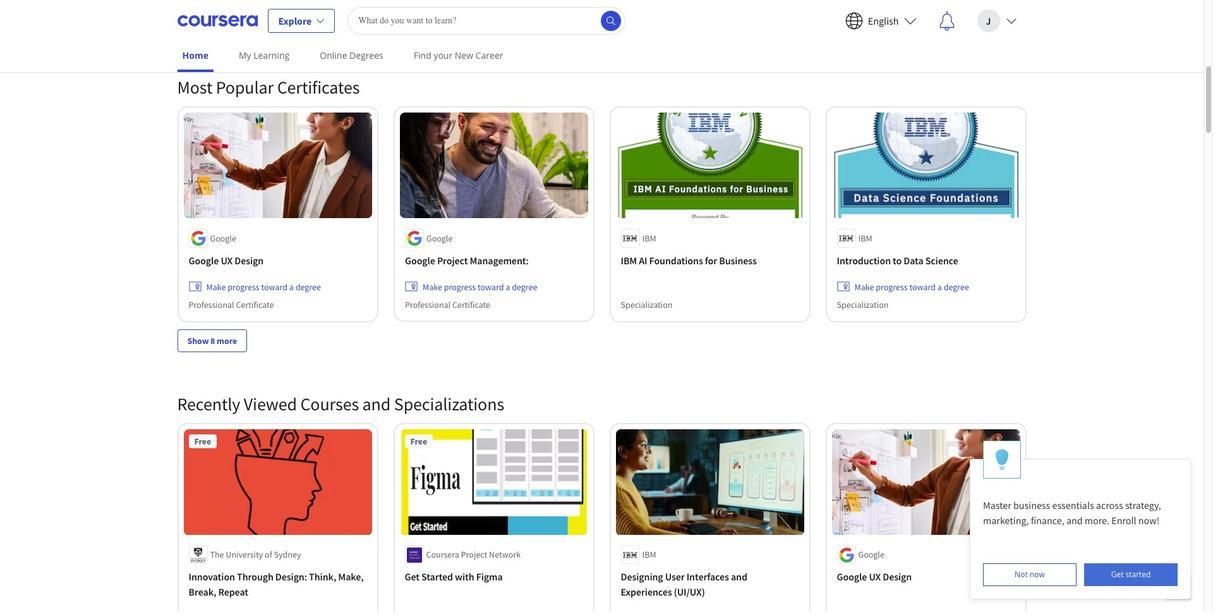 Task type: describe. For each thing, give the bounding box(es) containing it.
a for management:
[[506, 281, 510, 292]]

most popular certificates collection element
[[170, 55, 1035, 373]]

and for courses
[[363, 393, 391, 416]]

recently viewed courses and specializations collection element
[[170, 373, 1035, 612]]

show 8 more button inside earn your degree collection element
[[177, 12, 247, 35]]

coursera
[[426, 549, 460, 561]]

get for get started with figma
[[405, 571, 420, 583]]

started
[[422, 571, 453, 583]]

google project management: link
[[405, 252, 583, 268]]

finance,
[[1032, 514, 1065, 527]]

toward for data
[[910, 281, 936, 292]]

a for data
[[938, 281, 943, 292]]

with
[[455, 571, 475, 583]]

started
[[1126, 569, 1152, 580]]

1 horizontal spatial google ux design link
[[837, 570, 1016, 585]]

get started link
[[1085, 563, 1178, 586]]

figma
[[476, 571, 503, 583]]

progress for ux
[[228, 281, 260, 292]]

not now button
[[984, 563, 1077, 586]]

google project management:
[[405, 254, 529, 266]]

not
[[1015, 569, 1028, 580]]

designing user interfaces and experiences (ui/ux)
[[621, 571, 748, 599]]

find
[[414, 49, 432, 61]]

degree for google project management:
[[512, 281, 537, 292]]

coursera image
[[177, 10, 258, 31]]

essentials
[[1053, 499, 1095, 511]]

courses
[[301, 393, 359, 416]]

explore
[[278, 14, 312, 27]]

ibm ai foundations for business link
[[621, 252, 799, 268]]

now!
[[1139, 514, 1160, 527]]

sydney
[[274, 549, 301, 561]]

coursera project network
[[426, 549, 521, 561]]

career
[[476, 49, 504, 61]]

more for the show 8 more button within the earn your degree collection element
[[217, 18, 237, 29]]

innovation
[[189, 571, 235, 583]]

ibm for designing
[[643, 549, 657, 561]]

lightbulb tip image
[[996, 449, 1009, 471]]

break,
[[189, 586, 216, 599]]

and inside master business essentials across strategy, marketing, finance, and more. enroll now!
[[1067, 514, 1083, 527]]

now
[[1030, 569, 1046, 580]]

university
[[226, 549, 263, 561]]

home link
[[177, 41, 214, 72]]

degree for introduction to data science
[[944, 281, 970, 292]]

ibm for introduction
[[859, 232, 873, 244]]

ibm left ai
[[621, 254, 637, 266]]

data
[[904, 254, 924, 266]]

designing user interfaces and experiences (ui/ux) link
[[621, 570, 799, 600]]

show 8 more for the show 8 more button within the the most popular certificates collection element
[[187, 335, 237, 347]]

through
[[237, 571, 274, 583]]

introduction to data science link
[[837, 252, 1016, 268]]

introduction
[[837, 254, 891, 266]]

8 for the show 8 more button within the earn your degree collection element
[[211, 18, 215, 29]]

across
[[1097, 499, 1124, 511]]

google inside "google project management:" link
[[405, 254, 435, 266]]

more.
[[1085, 514, 1110, 527]]

interfaces
[[687, 571, 729, 583]]

repeat
[[218, 586, 248, 599]]

certificates
[[277, 76, 360, 98]]

my
[[239, 49, 251, 61]]

specializations
[[394, 393, 505, 416]]

home
[[182, 49, 209, 61]]

recently
[[177, 393, 240, 416]]

my learning link
[[234, 41, 295, 70]]

english button
[[836, 0, 927, 41]]

explore button
[[268, 9, 335, 33]]

degree for google ux design
[[296, 281, 321, 292]]

show 8 more for the show 8 more button within the earn your degree collection element
[[187, 18, 237, 29]]

make progress toward a degree for management:
[[423, 281, 537, 292]]

make progress toward a degree for design
[[206, 281, 321, 292]]

free for innovation
[[194, 436, 211, 447]]

english
[[869, 14, 899, 27]]

master business essentials across strategy, marketing, finance, and more. enroll now!
[[984, 499, 1164, 527]]

network
[[489, 549, 521, 561]]

j
[[987, 14, 992, 27]]

professional for ux
[[189, 299, 234, 310]]

make for ux
[[206, 281, 226, 292]]

design:
[[276, 571, 307, 583]]

toward for design
[[261, 281, 288, 292]]

make for project
[[423, 281, 442, 292]]

strategy,
[[1126, 499, 1162, 511]]

get for get started
[[1112, 569, 1124, 580]]

project for coursera
[[461, 549, 488, 561]]

1 specialization from the left
[[621, 299, 673, 310]]

introduction to data science
[[837, 254, 959, 266]]

business
[[720, 254, 757, 266]]

science
[[926, 254, 959, 266]]

online
[[320, 49, 347, 61]]

(ui/ux)
[[674, 586, 705, 599]]



Task type: vqa. For each thing, say whether or not it's contained in the screenshot.


Task type: locate. For each thing, give the bounding box(es) containing it.
find your new career
[[414, 49, 504, 61]]

0 horizontal spatial get
[[405, 571, 420, 583]]

show inside earn your degree collection element
[[187, 18, 209, 29]]

get
[[1112, 569, 1124, 580], [405, 571, 420, 583]]

2 vertical spatial and
[[731, 571, 748, 583]]

and right interfaces in the right bottom of the page
[[731, 571, 748, 583]]

1 professional from the left
[[189, 299, 234, 310]]

2 horizontal spatial progress
[[876, 281, 908, 292]]

2 specialization from the left
[[837, 299, 889, 310]]

make,
[[338, 571, 364, 583]]

0 horizontal spatial make progress toward a degree
[[206, 281, 321, 292]]

toward
[[261, 281, 288, 292], [478, 281, 504, 292], [910, 281, 936, 292]]

1 free from the left
[[194, 436, 211, 447]]

1 horizontal spatial professional certificate
[[405, 299, 490, 310]]

0 horizontal spatial and
[[363, 393, 391, 416]]

experiences
[[621, 586, 672, 599]]

1 horizontal spatial and
[[731, 571, 748, 583]]

1 professional certificate from the left
[[189, 299, 274, 310]]

1 horizontal spatial toward
[[478, 281, 504, 292]]

certificate for design
[[236, 299, 274, 310]]

earn your degree collection element
[[170, 0, 1035, 55]]

0 vertical spatial google ux design
[[189, 254, 264, 266]]

3 progress from the left
[[876, 281, 908, 292]]

viewed
[[244, 393, 297, 416]]

design
[[235, 254, 264, 266], [883, 571, 912, 583]]

2 show 8 more button from the top
[[177, 330, 247, 352]]

What do you want to learn? text field
[[348, 7, 626, 34]]

certificate
[[236, 299, 274, 310], [452, 299, 490, 310]]

2 horizontal spatial make progress toward a degree
[[855, 281, 970, 292]]

professional certificate
[[189, 299, 274, 310], [405, 299, 490, 310]]

show 8 more inside the most popular certificates collection element
[[187, 335, 237, 347]]

j button
[[968, 0, 1027, 41]]

get left the started
[[1112, 569, 1124, 580]]

online degrees link
[[315, 41, 389, 70]]

make progress toward a degree
[[206, 281, 321, 292], [423, 281, 537, 292], [855, 281, 970, 292]]

free for get
[[411, 436, 427, 447]]

1 8 from the top
[[211, 18, 215, 29]]

1 a from the left
[[289, 281, 294, 292]]

free down recently
[[194, 436, 211, 447]]

0 vertical spatial google ux design link
[[189, 252, 367, 268]]

2 make progress toward a degree from the left
[[423, 281, 537, 292]]

0 vertical spatial 8
[[211, 18, 215, 29]]

1 horizontal spatial a
[[506, 281, 510, 292]]

innovation through design: think, make, break, repeat
[[189, 571, 364, 599]]

a
[[289, 281, 294, 292], [506, 281, 510, 292], [938, 281, 943, 292]]

3 make progress toward a degree from the left
[[855, 281, 970, 292]]

project up "with"
[[461, 549, 488, 561]]

google
[[210, 232, 236, 244], [426, 232, 453, 244], [189, 254, 219, 266], [405, 254, 435, 266], [859, 549, 885, 561], [837, 571, 868, 583]]

get inside "link"
[[1112, 569, 1124, 580]]

0 horizontal spatial certificate
[[236, 299, 274, 310]]

of
[[265, 549, 272, 561]]

and inside designing user interfaces and experiences (ui/ux)
[[731, 571, 748, 583]]

0 vertical spatial more
[[217, 18, 237, 29]]

more for the show 8 more button within the the most popular certificates collection element
[[217, 335, 237, 347]]

0 horizontal spatial design
[[235, 254, 264, 266]]

2 a from the left
[[506, 281, 510, 292]]

1 vertical spatial ux
[[870, 571, 881, 583]]

marketing,
[[984, 514, 1030, 527]]

design for google ux design link to the top
[[235, 254, 264, 266]]

2 professional from the left
[[405, 299, 451, 310]]

show inside the most popular certificates collection element
[[187, 335, 209, 347]]

project inside the most popular certificates collection element
[[437, 254, 468, 266]]

0 horizontal spatial progress
[[228, 281, 260, 292]]

degrees
[[350, 49, 384, 61]]

designing
[[621, 571, 664, 583]]

your
[[434, 49, 453, 61]]

1 progress from the left
[[228, 281, 260, 292]]

1 make progress toward a degree from the left
[[206, 281, 321, 292]]

online degrees
[[320, 49, 384, 61]]

the university of sydney
[[210, 549, 301, 561]]

0 horizontal spatial google ux design
[[189, 254, 264, 266]]

most popular certificates
[[177, 76, 360, 98]]

0 horizontal spatial ux
[[221, 254, 233, 266]]

None search field
[[348, 7, 626, 34]]

and right courses on the left bottom
[[363, 393, 391, 416]]

google ux design
[[189, 254, 264, 266], [837, 571, 912, 583]]

ibm
[[643, 232, 657, 244], [859, 232, 873, 244], [621, 254, 637, 266], [643, 549, 657, 561]]

business
[[1014, 499, 1051, 511]]

3 make from the left
[[855, 281, 875, 292]]

1 toward from the left
[[261, 281, 288, 292]]

1 vertical spatial more
[[217, 335, 237, 347]]

2 8 from the top
[[211, 335, 215, 347]]

0 vertical spatial and
[[363, 393, 391, 416]]

2 free from the left
[[411, 436, 427, 447]]

1 vertical spatial show
[[187, 335, 209, 347]]

toward for management:
[[478, 281, 504, 292]]

1 vertical spatial design
[[883, 571, 912, 583]]

recently viewed courses and specializations
[[177, 393, 505, 416]]

most
[[177, 76, 213, 98]]

for
[[705, 254, 718, 266]]

and for interfaces
[[731, 571, 748, 583]]

make
[[206, 281, 226, 292], [423, 281, 442, 292], [855, 281, 875, 292]]

1 horizontal spatial degree
[[512, 281, 537, 292]]

show 8 more button
[[177, 12, 247, 35], [177, 330, 247, 352]]

project inside 'recently viewed courses and specializations collection' element
[[461, 549, 488, 561]]

project for google
[[437, 254, 468, 266]]

1 show 8 more button from the top
[[177, 12, 247, 35]]

show 8 more button inside the most popular certificates collection element
[[177, 330, 247, 352]]

2 horizontal spatial and
[[1067, 514, 1083, 527]]

get started with figma
[[405, 571, 503, 583]]

design for the right google ux design link
[[883, 571, 912, 583]]

8
[[211, 18, 215, 29], [211, 335, 215, 347]]

0 horizontal spatial toward
[[261, 281, 288, 292]]

1 horizontal spatial free
[[411, 436, 427, 447]]

2 certificate from the left
[[452, 299, 490, 310]]

0 horizontal spatial professional
[[189, 299, 234, 310]]

progress for to
[[876, 281, 908, 292]]

1 horizontal spatial google ux design
[[837, 571, 912, 583]]

ibm for ibm
[[643, 232, 657, 244]]

1 horizontal spatial professional
[[405, 299, 451, 310]]

ibm up designing
[[643, 549, 657, 561]]

0 vertical spatial show 8 more button
[[177, 12, 247, 35]]

ux inside 'recently viewed courses and specializations collection' element
[[870, 571, 881, 583]]

2 horizontal spatial a
[[938, 281, 943, 292]]

alice element
[[970, 441, 1192, 599]]

ux inside the most popular certificates collection element
[[221, 254, 233, 266]]

professional certificate for project
[[405, 299, 490, 310]]

foundations
[[650, 254, 703, 266]]

more inside earn your degree collection element
[[217, 18, 237, 29]]

2 horizontal spatial make
[[855, 281, 875, 292]]

2 more from the top
[[217, 335, 237, 347]]

user
[[666, 571, 685, 583]]

1 more from the top
[[217, 18, 237, 29]]

3 degree from the left
[[944, 281, 970, 292]]

project left "management:"
[[437, 254, 468, 266]]

more inside the most popular certificates collection element
[[217, 335, 237, 347]]

0 vertical spatial ux
[[221, 254, 233, 266]]

learning
[[254, 49, 290, 61]]

get inside 'recently viewed courses and specializations collection' element
[[405, 571, 420, 583]]

progress for project
[[444, 281, 476, 292]]

get started
[[1112, 569, 1152, 580]]

2 show from the top
[[187, 335, 209, 347]]

0 horizontal spatial free
[[194, 436, 211, 447]]

1 make from the left
[[206, 281, 226, 292]]

3 a from the left
[[938, 281, 943, 292]]

professional certificate for ux
[[189, 299, 274, 310]]

a for design
[[289, 281, 294, 292]]

1 horizontal spatial certificate
[[452, 299, 490, 310]]

0 horizontal spatial specialization
[[621, 299, 673, 310]]

1 vertical spatial google ux design link
[[837, 570, 1016, 585]]

my learning
[[239, 49, 290, 61]]

0 horizontal spatial make
[[206, 281, 226, 292]]

certificate for management:
[[452, 299, 490, 310]]

2 show 8 more from the top
[[187, 335, 237, 347]]

enroll
[[1112, 514, 1137, 527]]

1 horizontal spatial design
[[883, 571, 912, 583]]

1 vertical spatial 8
[[211, 335, 215, 347]]

design inside the most popular certificates collection element
[[235, 254, 264, 266]]

free down specializations
[[411, 436, 427, 447]]

ibm up ai
[[643, 232, 657, 244]]

google ux design inside 'recently viewed courses and specializations collection' element
[[837, 571, 912, 583]]

professional
[[189, 299, 234, 310], [405, 299, 451, 310]]

2 professional certificate from the left
[[405, 299, 490, 310]]

1 horizontal spatial get
[[1112, 569, 1124, 580]]

2 horizontal spatial toward
[[910, 281, 936, 292]]

get left started
[[405, 571, 420, 583]]

management:
[[470, 254, 529, 266]]

0 horizontal spatial degree
[[296, 281, 321, 292]]

1 certificate from the left
[[236, 299, 274, 310]]

2 toward from the left
[[478, 281, 504, 292]]

more
[[217, 18, 237, 29], [217, 335, 237, 347]]

3 toward from the left
[[910, 281, 936, 292]]

2 make from the left
[[423, 281, 442, 292]]

innovation through design: think, make, break, repeat link
[[189, 570, 367, 600]]

master
[[984, 499, 1012, 511]]

not now
[[1015, 569, 1046, 580]]

1 degree from the left
[[296, 281, 321, 292]]

1 horizontal spatial ux
[[870, 571, 881, 583]]

google ux design for google ux design link to the top
[[189, 254, 264, 266]]

google ux design inside the most popular certificates collection element
[[189, 254, 264, 266]]

make for to
[[855, 281, 875, 292]]

project
[[437, 254, 468, 266], [461, 549, 488, 561]]

ux for google ux design link to the top
[[221, 254, 233, 266]]

8 for the show 8 more button within the the most popular certificates collection element
[[211, 335, 215, 347]]

find your new career link
[[409, 41, 509, 70]]

1 show from the top
[[187, 18, 209, 29]]

0 vertical spatial show
[[187, 18, 209, 29]]

2 degree from the left
[[512, 281, 537, 292]]

think,
[[309, 571, 336, 583]]

2 horizontal spatial degree
[[944, 281, 970, 292]]

and down essentials at the right bottom of page
[[1067, 514, 1083, 527]]

1 vertical spatial and
[[1067, 514, 1083, 527]]

ibm ai foundations for business
[[621, 254, 757, 266]]

google ux design link
[[189, 252, 367, 268], [837, 570, 1016, 585]]

get started with figma link
[[405, 570, 583, 585]]

1 vertical spatial show 8 more button
[[177, 330, 247, 352]]

make progress toward a degree for data
[[855, 281, 970, 292]]

show 8 more
[[187, 18, 237, 29], [187, 335, 237, 347]]

show 8 more inside earn your degree collection element
[[187, 18, 237, 29]]

the
[[210, 549, 224, 561]]

and
[[363, 393, 391, 416], [1067, 514, 1083, 527], [731, 571, 748, 583]]

show for the show 8 more button within the earn your degree collection element
[[187, 18, 209, 29]]

1 horizontal spatial make
[[423, 281, 442, 292]]

specialization down ai
[[621, 299, 673, 310]]

8 inside the most popular certificates collection element
[[211, 335, 215, 347]]

0 vertical spatial design
[[235, 254, 264, 266]]

ux for the right google ux design link
[[870, 571, 881, 583]]

0 vertical spatial project
[[437, 254, 468, 266]]

specialization down introduction
[[837, 299, 889, 310]]

0 horizontal spatial google ux design link
[[189, 252, 367, 268]]

ibm inside 'recently viewed courses and specializations collection' element
[[643, 549, 657, 561]]

0 horizontal spatial a
[[289, 281, 294, 292]]

1 vertical spatial show 8 more
[[187, 335, 237, 347]]

show for the show 8 more button within the the most popular certificates collection element
[[187, 335, 209, 347]]

professional for project
[[405, 299, 451, 310]]

1 show 8 more from the top
[[187, 18, 237, 29]]

design inside 'recently viewed courses and specializations collection' element
[[883, 571, 912, 583]]

0 horizontal spatial professional certificate
[[189, 299, 274, 310]]

1 horizontal spatial make progress toward a degree
[[423, 281, 537, 292]]

ibm up introduction
[[859, 232, 873, 244]]

1 horizontal spatial progress
[[444, 281, 476, 292]]

8 inside earn your degree collection element
[[211, 18, 215, 29]]

ai
[[639, 254, 648, 266]]

1 horizontal spatial specialization
[[837, 299, 889, 310]]

to
[[893, 254, 902, 266]]

help center image
[[1172, 579, 1187, 594]]

specialization
[[621, 299, 673, 310], [837, 299, 889, 310]]

progress
[[228, 281, 260, 292], [444, 281, 476, 292], [876, 281, 908, 292]]

new
[[455, 49, 474, 61]]

google ux design for the right google ux design link
[[837, 571, 912, 583]]

0 vertical spatial show 8 more
[[187, 18, 237, 29]]

1 vertical spatial google ux design
[[837, 571, 912, 583]]

popular
[[216, 76, 274, 98]]

2 progress from the left
[[444, 281, 476, 292]]

1 vertical spatial project
[[461, 549, 488, 561]]



